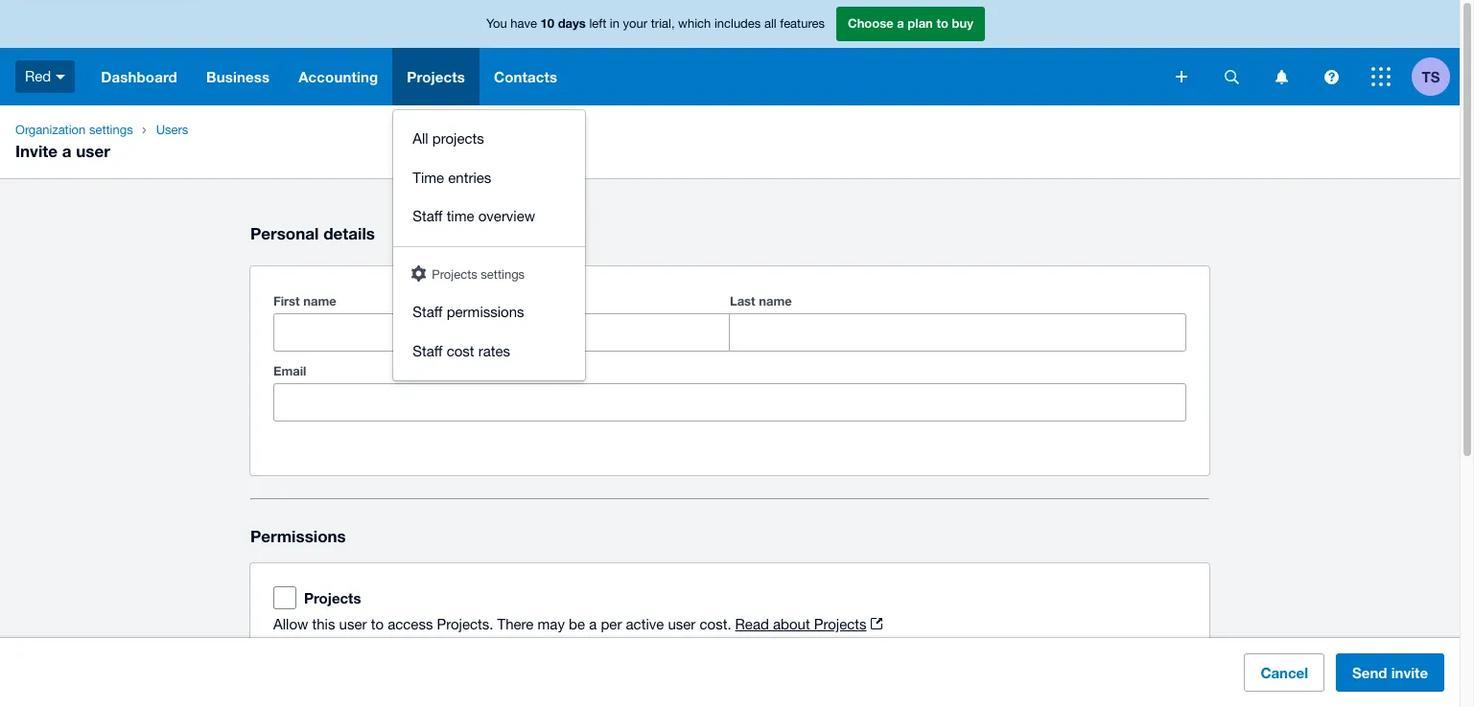 Task type: vqa. For each thing, say whether or not it's contained in the screenshot.
topmost 'your'
no



Task type: locate. For each thing, give the bounding box(es) containing it.
features
[[780, 17, 825, 31]]

2 vertical spatial staff
[[413, 343, 443, 359]]

first name
[[273, 294, 336, 309]]

0 horizontal spatial svg image
[[1275, 70, 1288, 84]]

to
[[937, 16, 949, 31], [371, 617, 384, 633]]

group
[[394, 110, 585, 381], [273, 290, 1187, 352]]

a for choose
[[897, 16, 904, 31]]

staff left time
[[413, 208, 443, 224]]

1 name from the left
[[303, 294, 336, 309]]

name for last name
[[759, 294, 792, 309]]

organization
[[15, 123, 86, 137]]

1 horizontal spatial to
[[937, 16, 949, 31]]

0 vertical spatial settings
[[89, 123, 133, 137]]

group containing all projects
[[394, 110, 585, 381]]

allow this user to access projects. there may be a per active user cost. read about projects
[[273, 617, 867, 633]]

user right this
[[339, 617, 367, 633]]

staff cost rates link
[[394, 332, 585, 371]]

list box containing all projects
[[394, 110, 585, 381]]

organization settings link
[[8, 121, 141, 140]]

allow
[[273, 617, 308, 633]]

projects button
[[393, 48, 480, 106]]

2 horizontal spatial user
[[668, 617, 696, 633]]

projects right header image
[[432, 267, 477, 282]]

staff
[[413, 208, 443, 224], [413, 304, 443, 320], [413, 343, 443, 359]]

1 vertical spatial to
[[371, 617, 384, 633]]

projects inside group
[[432, 267, 477, 282]]

projects
[[407, 68, 465, 85], [432, 267, 477, 282], [304, 590, 361, 607], [814, 617, 867, 633]]

group containing first name
[[273, 290, 1187, 352]]

a for invite
[[62, 141, 72, 161]]

0 horizontal spatial to
[[371, 617, 384, 633]]

choose
[[848, 16, 894, 31]]

active
[[626, 617, 664, 633]]

this
[[312, 617, 335, 633]]

settings
[[89, 123, 133, 137], [481, 267, 525, 282]]

staff left cost
[[413, 343, 443, 359]]

be
[[569, 617, 585, 633]]

projects up this
[[304, 590, 361, 607]]

1 vertical spatial settings
[[481, 267, 525, 282]]

projects up 'all projects'
[[407, 68, 465, 85]]

a left plan at the top of the page
[[897, 16, 904, 31]]

staff permissions link
[[394, 294, 585, 332]]

about
[[773, 617, 810, 633]]

10
[[541, 16, 555, 31]]

settings for projects settings
[[481, 267, 525, 282]]

read about projects link
[[735, 617, 882, 633]]

staff down header image
[[413, 304, 443, 320]]

to for plan
[[937, 16, 949, 31]]

cost.
[[700, 617, 732, 633]]

3 staff from the top
[[413, 343, 443, 359]]

0 vertical spatial to
[[937, 16, 949, 31]]

name right last
[[759, 294, 792, 309]]

a
[[897, 16, 904, 31], [62, 141, 72, 161], [589, 617, 597, 633]]

name right the first
[[303, 294, 336, 309]]

users link
[[148, 121, 196, 140]]

time entries link
[[394, 159, 585, 198]]

svg image
[[1372, 67, 1391, 86], [1275, 70, 1288, 84], [1324, 70, 1339, 84]]

settings up staff permissions link
[[481, 267, 525, 282]]

header image
[[412, 265, 426, 282]]

user
[[76, 141, 110, 161], [339, 617, 367, 633], [668, 617, 696, 633]]

name for first name
[[303, 294, 336, 309]]

0 horizontal spatial user
[[76, 141, 110, 161]]

1 horizontal spatial name
[[759, 294, 792, 309]]

settings up invite a user
[[89, 123, 133, 137]]

permissions
[[250, 527, 346, 547]]

0 horizontal spatial name
[[303, 294, 336, 309]]

0 vertical spatial a
[[897, 16, 904, 31]]

staff permissions
[[413, 304, 524, 320]]

Email email field
[[274, 385, 1186, 421]]

1 horizontal spatial user
[[339, 617, 367, 633]]

2 horizontal spatial a
[[897, 16, 904, 31]]

projects inside popup button
[[407, 68, 465, 85]]

in
[[610, 17, 620, 31]]

0 vertical spatial staff
[[413, 208, 443, 224]]

overview
[[478, 208, 535, 224]]

time
[[413, 169, 444, 186]]

First name field
[[274, 315, 729, 351]]

2 staff from the top
[[413, 304, 443, 320]]

1 vertical spatial a
[[62, 141, 72, 161]]

settings for organization settings
[[89, 123, 133, 137]]

svg image
[[1225, 70, 1239, 84], [1176, 71, 1188, 83], [56, 75, 65, 79]]

user for this
[[339, 617, 367, 633]]

list box
[[394, 110, 585, 381]]

user down organization settings link
[[76, 141, 110, 161]]

red button
[[0, 48, 87, 106]]

business button
[[192, 48, 284, 106]]

ts
[[1422, 68, 1440, 85]]

business
[[206, 68, 270, 85]]

name
[[303, 294, 336, 309], [759, 294, 792, 309]]

1 vertical spatial staff
[[413, 304, 443, 320]]

cancel button
[[1245, 654, 1325, 693]]

first
[[273, 294, 300, 309]]

user for a
[[76, 141, 110, 161]]

invite a user
[[15, 141, 110, 161]]

a down organization settings link
[[62, 141, 72, 161]]

1 horizontal spatial a
[[589, 617, 597, 633]]

to left access
[[371, 617, 384, 633]]

email
[[273, 364, 306, 379]]

banner
[[0, 0, 1460, 381]]

0 horizontal spatial settings
[[89, 123, 133, 137]]

2 name from the left
[[759, 294, 792, 309]]

0 horizontal spatial a
[[62, 141, 72, 161]]

settings inside organization settings link
[[89, 123, 133, 137]]

a right be
[[589, 617, 597, 633]]

red
[[25, 68, 51, 84]]

left
[[589, 17, 607, 31]]

1 horizontal spatial settings
[[481, 267, 525, 282]]

Last name field
[[730, 315, 1186, 351]]

to left buy
[[937, 16, 949, 31]]

projects
[[433, 130, 484, 147]]

invite
[[15, 141, 58, 161]]

have
[[511, 17, 537, 31]]

1 staff from the top
[[413, 208, 443, 224]]

user left cost.
[[668, 617, 696, 633]]

0 horizontal spatial svg image
[[56, 75, 65, 79]]

may
[[538, 617, 565, 633]]



Task type: describe. For each thing, give the bounding box(es) containing it.
send invite
[[1353, 665, 1428, 682]]

all projects
[[413, 130, 484, 147]]

buy
[[952, 16, 974, 31]]

plan
[[908, 16, 933, 31]]

which
[[678, 17, 711, 31]]

time entries
[[413, 169, 491, 186]]

invite
[[1392, 665, 1428, 682]]

staff for staff permissions
[[413, 304, 443, 320]]

cost
[[447, 343, 474, 359]]

1 horizontal spatial svg image
[[1176, 71, 1188, 83]]

read
[[735, 617, 769, 633]]

projects right 'about'
[[814, 617, 867, 633]]

staff for staff cost rates
[[413, 343, 443, 359]]

all projects link
[[394, 120, 585, 159]]

time
[[447, 208, 474, 224]]

organization settings
[[15, 123, 133, 137]]

all
[[764, 17, 777, 31]]

trial,
[[651, 17, 675, 31]]

projects.
[[437, 617, 494, 633]]

2 horizontal spatial svg image
[[1225, 70, 1239, 84]]

per
[[601, 617, 622, 633]]

list box inside banner
[[394, 110, 585, 381]]

all
[[413, 130, 429, 147]]

users
[[156, 123, 188, 137]]

staff time overview
[[413, 208, 535, 224]]

1 horizontal spatial svg image
[[1324, 70, 1339, 84]]

last name
[[730, 294, 792, 309]]

dashboard
[[101, 68, 177, 85]]

staff for staff time overview
[[413, 208, 443, 224]]

to for user
[[371, 617, 384, 633]]

access
[[388, 617, 433, 633]]

cancel
[[1261, 665, 1309, 682]]

entries
[[448, 169, 491, 186]]

personal details
[[250, 224, 375, 244]]

ts button
[[1412, 48, 1460, 106]]

accounting button
[[284, 48, 393, 106]]

2 horizontal spatial svg image
[[1372, 67, 1391, 86]]

banner containing ts
[[0, 0, 1460, 381]]

send invite button
[[1336, 654, 1445, 693]]

personal
[[250, 224, 319, 244]]

there
[[498, 617, 534, 633]]

choose a plan to buy
[[848, 16, 974, 31]]

days
[[558, 16, 586, 31]]

staff cost rates
[[413, 343, 510, 359]]

last
[[730, 294, 756, 309]]

permissions
[[447, 304, 524, 320]]

contacts
[[494, 68, 558, 85]]

projects settings
[[432, 267, 525, 282]]

svg image inside red popup button
[[56, 75, 65, 79]]

contacts button
[[480, 48, 572, 106]]

group inside banner
[[394, 110, 585, 381]]

2 vertical spatial a
[[589, 617, 597, 633]]

rates
[[478, 343, 510, 359]]

your
[[623, 17, 648, 31]]

accounting
[[298, 68, 378, 85]]

you
[[486, 17, 507, 31]]

dashboard link
[[87, 48, 192, 106]]

staff time overview link
[[394, 198, 585, 236]]

includes
[[715, 17, 761, 31]]

details
[[323, 224, 375, 244]]

send
[[1353, 665, 1388, 682]]

you have 10 days left in your trial, which includes all features
[[486, 16, 825, 31]]



